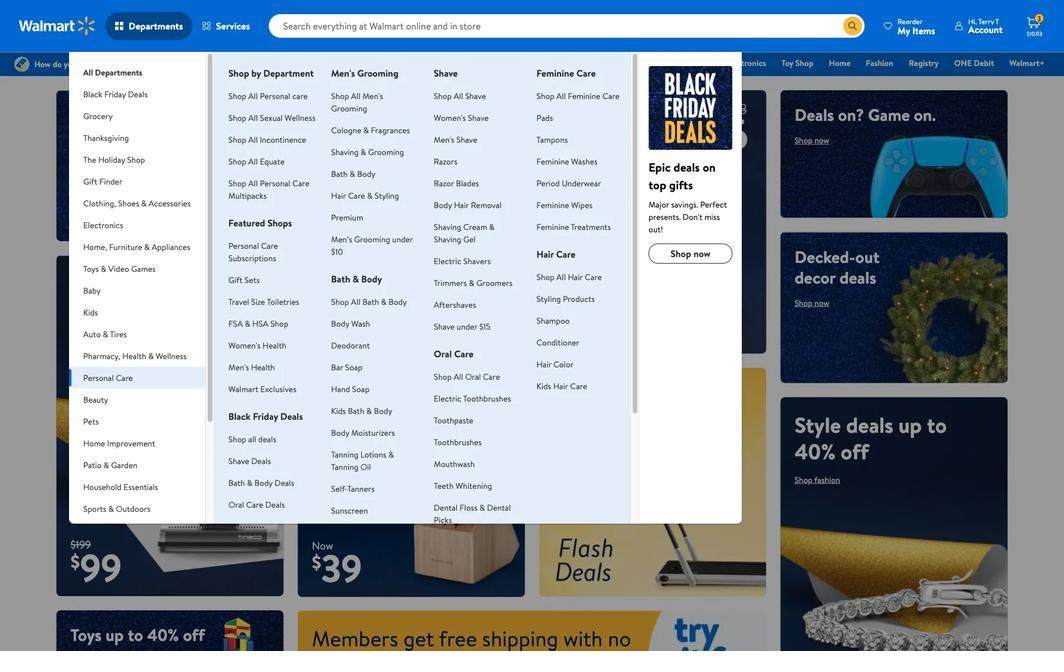 Task type: describe. For each thing, give the bounding box(es) containing it.
shop all hair care
[[537, 271, 602, 283]]

all up the high on the left top
[[83, 66, 93, 78]]

styling products link
[[537, 293, 595, 305]]

shop inside shop all men's grooming
[[331, 90, 349, 102]]

shop all men's grooming link
[[331, 90, 383, 114]]

toothbrushes link
[[434, 437, 482, 448]]

holiday for the holiday shop "dropdown button"
[[98, 154, 125, 165]]

toys for toys & video games
[[83, 263, 99, 275]]

to inside style deals up to 40% off
[[927, 410, 947, 440]]

top
[[649, 177, 667, 193]]

2 vertical spatial black friday deals
[[228, 410, 303, 423]]

home improvement button
[[69, 433, 205, 455]]

fashion
[[866, 57, 894, 69]]

all for shop all incontinence
[[248, 134, 258, 145]]

home, furniture & appliances
[[83, 241, 190, 253]]

fsa
[[228, 318, 243, 329]]

cream
[[463, 221, 487, 233]]

black for black friday deals dropdown button
[[83, 88, 102, 100]]

care inside dropdown button
[[116, 372, 133, 384]]

all for shop all hair care
[[557, 271, 566, 283]]

toys for toys up to 40% off
[[71, 624, 102, 647]]

1 vertical spatial toothbrushes
[[434, 437, 482, 448]]

auto & tires
[[83, 329, 127, 340]]

shop now for home deals up to 30% off
[[71, 359, 105, 370]]

grooming down fragrances
[[368, 146, 404, 158]]

shop all equate link
[[228, 156, 285, 167]]

shop all feminine care
[[537, 90, 620, 102]]

gift for gift finder dropdown button
[[83, 176, 97, 187]]

hair care
[[537, 248, 576, 261]]

services
[[216, 19, 250, 32]]

under inside 'men's grooming under $10'
[[392, 233, 413, 245]]

equate
[[260, 156, 285, 167]]

out!
[[649, 223, 663, 235]]

shop all personal care multipacks
[[228, 177, 310, 201]]

kids bath & body
[[331, 405, 392, 417]]

grooming inside shop all men's grooming
[[331, 102, 367, 114]]

personal care image
[[649, 66, 733, 150]]

served
[[427, 381, 474, 404]]

personal inside personal care subscriptions
[[228, 240, 259, 251]]

0 vertical spatial essentials
[[480, 57, 515, 69]]

black friday deals link
[[356, 57, 432, 69]]

shop now link for decked-out decor deals
[[795, 297, 830, 309]]

shop by department
[[228, 67, 314, 80]]

all departments
[[83, 66, 143, 78]]

shop all personal care link
[[228, 90, 308, 102]]

black friday deals for black friday deals link
[[361, 57, 427, 69]]

the for the holiday shop link
[[593, 57, 606, 69]]

care down bath & body link
[[348, 190, 365, 201]]

gifts
[[669, 177, 693, 193]]

trimmers
[[434, 277, 467, 289]]

razors link
[[434, 156, 458, 167]]

grooming up shop all men's grooming link
[[357, 67, 399, 80]]

departments inside dropdown button
[[129, 19, 183, 32]]

gift finder for 'gift finder' link in the right top of the page
[[671, 57, 711, 69]]

dental floss & dental picks link
[[434, 502, 511, 526]]

miss
[[705, 211, 720, 223]]

electronics for 'electronics' dropdown button at the top left of the page
[[83, 219, 123, 231]]

1 horizontal spatial styling
[[537, 293, 561, 305]]

reorder my items
[[898, 16, 936, 37]]

shoes
[[118, 197, 139, 209]]

subscriptions
[[228, 252, 276, 264]]

self-tanners link
[[331, 483, 375, 495]]

home for home
[[829, 57, 851, 69]]

on.
[[914, 103, 936, 126]]

oral for oral care
[[434, 348, 452, 361]]

care up shop all feminine care
[[577, 67, 596, 80]]

shop now link for deals on? game on.
[[795, 135, 830, 146]]

& inside seasonal decor & party supplies
[[140, 525, 146, 537]]

& inside tanning lotions & tanning oil
[[389, 449, 394, 460]]

now $ 39
[[312, 539, 362, 595]]

care up electric toothbrushes link at the left bottom of page
[[483, 371, 500, 383]]

shave down all
[[228, 455, 249, 467]]

tampons
[[537, 134, 568, 145]]

teeth
[[434, 480, 454, 492]]

$ for 99
[[71, 549, 80, 575]]

shop now for decked-out decor deals
[[795, 297, 830, 309]]

feminine down the feminine care
[[568, 90, 601, 102]]

hi,
[[969, 16, 977, 26]]

incontinence
[[260, 134, 306, 145]]

department
[[263, 67, 314, 80]]

household essentials
[[83, 481, 158, 493]]

personal inside dropdown button
[[83, 372, 114, 384]]

men's for men's grooming
[[331, 67, 355, 80]]

electric for electric toothbrushes
[[434, 393, 461, 404]]

to inside up to 40% off sports gear
[[578, 381, 594, 404]]

wellness for pharmacy, health & wellness
[[156, 350, 187, 362]]

& inside dental floss & dental picks
[[480, 502, 485, 514]]

feminine for feminine washes
[[537, 156, 569, 167]]

men's inside shop all men's grooming
[[363, 90, 383, 102]]

1 vertical spatial under
[[457, 321, 477, 332]]

personal up shop all sexual wellness
[[260, 90, 290, 102]]

registry
[[909, 57, 939, 69]]

99
[[80, 541, 122, 594]]

shop now link for save big!
[[312, 321, 366, 340]]

deals inside decked-out decor deals
[[840, 266, 876, 289]]

home for home deals up to 30% off
[[71, 268, 126, 298]]

feminine for feminine wipes
[[537, 199, 569, 211]]

style
[[795, 410, 841, 440]]

high
[[71, 103, 106, 126]]

now for home deals up to 30% off
[[90, 359, 105, 370]]

walmart+
[[1010, 57, 1045, 69]]

by
[[251, 67, 261, 80]]

& inside dropdown button
[[108, 503, 114, 515]]

travel size toiletries link
[[228, 296, 299, 308]]

shop now for home deals are served
[[312, 412, 347, 424]]

care up products
[[585, 271, 602, 283]]

hi, terry t account
[[969, 16, 1003, 36]]

care inside personal care subscriptions
[[261, 240, 278, 251]]

oil
[[361, 461, 371, 473]]

health for men's
[[251, 362, 275, 373]]

all for shop all equate
[[248, 156, 258, 167]]

2 bath & body from the top
[[331, 273, 382, 286]]

period underwear
[[537, 177, 601, 189]]

2 vertical spatial shaving
[[434, 233, 461, 245]]

terry
[[979, 16, 994, 26]]

gift finder button
[[69, 171, 205, 192]]

hair up shop all hair care
[[537, 248, 554, 261]]

improvement
[[107, 438, 155, 449]]

savings.
[[671, 199, 698, 210]]

sunscreen
[[331, 505, 368, 517]]

premium
[[331, 212, 363, 223]]

Walmart Site-Wide search field
[[269, 14, 865, 38]]

are
[[400, 381, 423, 404]]

the holiday shop for the holiday shop link
[[593, 57, 656, 69]]

savings
[[71, 124, 123, 147]]

soap for hand soap
[[352, 383, 370, 395]]

shop all bath & body
[[331, 296, 407, 308]]

seasonal
[[83, 525, 114, 537]]

mouthwash link
[[434, 458, 475, 470]]

shop inside "dropdown button"
[[127, 154, 145, 165]]

to inside home deals up to 30% off
[[99, 295, 119, 324]]

wipes
[[571, 199, 593, 211]]

feminine wipes link
[[537, 199, 593, 211]]

kids for hair care
[[537, 380, 551, 392]]

1 horizontal spatial up
[[106, 624, 124, 647]]

hair left color
[[537, 359, 552, 370]]

grooming inside 'men's grooming under $10'
[[354, 233, 390, 245]]

shop all personal care multipacks link
[[228, 177, 310, 201]]

travel
[[228, 296, 249, 308]]

toys & video games button
[[69, 258, 205, 280]]

walmart image
[[19, 17, 96, 35]]

women's for women's health
[[228, 340, 261, 351]]

shave up women's shave
[[465, 90, 486, 102]]

health for women's
[[263, 340, 286, 351]]

major
[[649, 199, 669, 210]]

shave under $15
[[434, 321, 491, 332]]

debit
[[974, 57, 994, 69]]

2 vertical spatial wellness
[[253, 521, 284, 532]]

care down the holiday shop link
[[603, 90, 620, 102]]

holiday for the holiday shop link
[[608, 57, 636, 69]]

1 dental from the left
[[434, 502, 458, 514]]

shop all personal care
[[228, 90, 308, 102]]

gift for gift sets link
[[228, 274, 243, 286]]

deals for style deals up to 40% off
[[846, 410, 894, 440]]

hair color
[[537, 359, 574, 370]]

shop now for save big!
[[321, 325, 356, 336]]

gift for 'gift finder' link in the right top of the page
[[671, 57, 686, 69]]

shave down "aftershaves"
[[434, 321, 455, 332]]

now for home deals are served
[[332, 412, 347, 424]]

& inside "dropdown button"
[[103, 329, 108, 340]]

search icon image
[[848, 21, 858, 31]]

shave down shop all shave link
[[468, 112, 489, 123]]

shop all shave link
[[434, 90, 486, 102]]

women's for women's shave
[[434, 112, 466, 123]]

hair up products
[[568, 271, 583, 283]]

2 dental from the left
[[487, 502, 511, 514]]

don't
[[683, 211, 703, 223]]

care down bath & body deals
[[246, 499, 263, 511]]

kids inside dropdown button
[[83, 307, 98, 318]]

0 horizontal spatial styling
[[375, 190, 399, 201]]

deals for home deals up to 30% off
[[131, 268, 179, 298]]

oral care deals
[[228, 499, 285, 511]]

1 horizontal spatial black
[[228, 410, 251, 423]]

perfect
[[700, 199, 727, 210]]

care down color
[[570, 380, 587, 392]]

feminine washes
[[537, 156, 598, 167]]

friday for black friday deals link
[[383, 57, 405, 69]]

toothpaste link
[[434, 415, 474, 426]]

now for save big!
[[342, 325, 356, 336]]

grocery button
[[69, 105, 205, 127]]

tech
[[110, 103, 142, 126]]

all for shop all feminine care
[[557, 90, 566, 102]]

bath down shave deals link
[[228, 477, 245, 489]]

body wash link
[[331, 318, 370, 329]]

bath down $10
[[331, 273, 350, 286]]

all for shop all shave
[[454, 90, 463, 102]]

bath up hair care & styling
[[331, 168, 348, 179]]

auto
[[83, 329, 101, 340]]

up for style deals up to 40% off
[[899, 410, 922, 440]]

$ for 39
[[312, 550, 321, 576]]

shave down women's shave
[[457, 134, 477, 145]]

teeth whitening link
[[434, 480, 492, 492]]

household essentials button
[[69, 476, 205, 498]]

home for home improvement
[[83, 438, 105, 449]]

the for the holiday shop "dropdown button"
[[83, 154, 96, 165]]

personal care subscriptions link
[[228, 240, 278, 264]]

conditioner link
[[537, 337, 580, 348]]

on?
[[838, 103, 864, 126]]

personal care
[[83, 372, 133, 384]]

gift finder for gift finder dropdown button
[[83, 176, 122, 187]]

2 vertical spatial friday
[[253, 410, 278, 423]]

now down don't
[[694, 247, 711, 260]]



Task type: locate. For each thing, give the bounding box(es) containing it.
1 electric from the top
[[434, 255, 461, 267]]

wellness for shop all sexual wellness
[[285, 112, 316, 123]]

fsa & hsa shop
[[228, 318, 288, 329]]

electric toothbrushes link
[[434, 393, 511, 404]]

soap for bar soap
[[345, 362, 363, 373]]

all for shop all personal care
[[248, 90, 258, 102]]

1 horizontal spatial grocery
[[442, 57, 471, 69]]

soap right hand
[[352, 383, 370, 395]]

clothing, shoes & accessories button
[[69, 192, 205, 214]]

deals inside style deals up to 40% off
[[846, 410, 894, 440]]

the down savings
[[83, 154, 96, 165]]

1 horizontal spatial wellness
[[253, 521, 284, 532]]

black up all
[[228, 410, 251, 423]]

shop all oral care link
[[434, 371, 500, 383]]

kids for bath & body
[[331, 405, 346, 417]]

deals up 'kids' dropdown button
[[131, 268, 179, 298]]

exclusives
[[260, 383, 296, 395]]

shop now link for home deals are served
[[312, 412, 347, 424]]

shaving cream & shaving gel link
[[434, 221, 495, 245]]

electronics link
[[721, 57, 772, 69]]

health inside dropdown button
[[122, 350, 146, 362]]

men's up walmart
[[228, 362, 249, 373]]

grocery up savings
[[83, 110, 113, 122]]

0 vertical spatial black friday deals
[[361, 57, 427, 69]]

body
[[357, 168, 376, 179], [434, 199, 452, 211], [361, 273, 382, 286], [389, 296, 407, 308], [331, 318, 349, 329], [374, 405, 392, 417], [331, 427, 349, 439], [255, 477, 273, 489]]

finder left electronics link
[[688, 57, 711, 69]]

home down home,
[[71, 268, 126, 298]]

all for shop all sexual wellness
[[248, 112, 258, 123]]

grocery inside grocery & essentials link
[[442, 57, 471, 69]]

finder for 'gift finder' link in the right top of the page
[[688, 57, 711, 69]]

grooming
[[357, 67, 399, 80], [331, 102, 367, 114], [368, 146, 404, 158], [354, 233, 390, 245]]

hair down color
[[553, 380, 568, 392]]

1 horizontal spatial electronics
[[726, 57, 766, 69]]

shop now link for home deals up to 30% off
[[71, 359, 105, 370]]

self-
[[331, 483, 347, 495]]

bath up the wash
[[363, 296, 379, 308]]

care up subscriptions
[[261, 240, 278, 251]]

2 horizontal spatial wellness
[[285, 112, 316, 123]]

$ inside '$199 $ 99'
[[71, 549, 80, 575]]

0 vertical spatial sexual
[[260, 112, 283, 123]]

gift finder left electronics link
[[671, 57, 711, 69]]

deals inside dropdown button
[[128, 88, 148, 100]]

toothbrushes
[[463, 393, 511, 404], [434, 437, 482, 448]]

grocery up shop all shave
[[442, 57, 471, 69]]

shop all sexual wellness link
[[228, 112, 316, 123]]

feminine down tampons link
[[537, 156, 569, 167]]

now down deals on? game on.
[[815, 135, 830, 146]]

all down by
[[248, 90, 258, 102]]

to
[[99, 295, 119, 324], [578, 381, 594, 404], [927, 410, 947, 440], [128, 624, 143, 647]]

1 horizontal spatial black friday deals
[[228, 410, 303, 423]]

now inside the shop now link
[[342, 325, 356, 336]]

thanksgiving for thanksgiving dropdown button in the left top of the page
[[83, 132, 129, 143]]

0 horizontal spatial electronics
[[83, 219, 123, 231]]

styling up shampoo link
[[537, 293, 561, 305]]

gift left the sets
[[228, 274, 243, 286]]

0 horizontal spatial gift finder
[[83, 176, 122, 187]]

2 vertical spatial kids
[[331, 405, 346, 417]]

0 horizontal spatial $
[[71, 549, 80, 575]]

2 vertical spatial up
[[106, 624, 124, 647]]

sexual down oral care deals link
[[228, 521, 251, 532]]

care inside shop all personal care multipacks
[[292, 177, 310, 189]]

friday
[[383, 57, 405, 69], [104, 88, 126, 100], [253, 410, 278, 423]]

tanning left oil
[[331, 461, 359, 473]]

kids left up
[[537, 380, 551, 392]]

up for home deals up to 30% off
[[71, 295, 94, 324]]

1 vertical spatial black
[[83, 88, 102, 100]]

under up save big!
[[392, 233, 413, 245]]

electric up trimmers
[[434, 255, 461, 267]]

baby button
[[69, 280, 205, 302]]

deals for epic deals on top gifts major savings. perfect presents. don't miss out!
[[674, 159, 700, 175]]

black friday deals inside dropdown button
[[83, 88, 148, 100]]

body moisturizers
[[331, 427, 395, 439]]

the holiday shop for the holiday shop "dropdown button"
[[83, 154, 145, 165]]

2 vertical spatial black
[[228, 410, 251, 423]]

0 vertical spatial departments
[[129, 19, 183, 32]]

all for shop all personal care multipacks
[[248, 177, 258, 189]]

men's down men's grooming
[[363, 90, 383, 102]]

thanksgiving down the high on the left top
[[83, 132, 129, 143]]

sexual wellness deals link
[[228, 521, 306, 532]]

2 horizontal spatial up
[[899, 410, 922, 440]]

gift finder link
[[666, 57, 716, 69]]

1 horizontal spatial friday
[[253, 410, 278, 423]]

black friday deals for black friday deals dropdown button
[[83, 88, 148, 100]]

soap right bar
[[345, 362, 363, 373]]

1 horizontal spatial gift
[[228, 274, 243, 286]]

personal care subscriptions
[[228, 240, 278, 264]]

$ inside "now $ 39"
[[312, 550, 321, 576]]

deals right all
[[258, 434, 276, 445]]

seasonal decor & party supplies
[[83, 525, 167, 549]]

shaving left gel
[[434, 233, 461, 245]]

appliances
[[152, 241, 190, 253]]

hair down razor blades
[[454, 199, 469, 211]]

0 vertical spatial kids
[[83, 307, 98, 318]]

holiday inside "dropdown button"
[[98, 154, 125, 165]]

up inside style deals up to 40% off
[[899, 410, 922, 440]]

grooming up cologne
[[331, 102, 367, 114]]

toys inside dropdown button
[[83, 263, 99, 275]]

all up multipacks
[[248, 177, 258, 189]]

1 vertical spatial up
[[899, 410, 922, 440]]

toy shop link
[[776, 57, 819, 69]]

feminine down period
[[537, 199, 569, 211]]

aftershaves link
[[434, 299, 476, 311]]

holiday
[[608, 57, 636, 69], [98, 154, 125, 165]]

the holiday shop button
[[69, 149, 205, 171]]

friday down all departments
[[104, 88, 126, 100]]

gift right the holiday shop link
[[671, 57, 686, 69]]

0 vertical spatial up
[[71, 295, 94, 324]]

0 horizontal spatial holiday
[[98, 154, 125, 165]]

shaving for shaving & grooming
[[331, 146, 359, 158]]

styling
[[375, 190, 399, 201], [537, 293, 561, 305]]

1 vertical spatial electronics
[[83, 219, 123, 231]]

now for deals on? game on.
[[815, 135, 830, 146]]

1 vertical spatial toys
[[71, 624, 102, 647]]

0 vertical spatial soap
[[345, 362, 363, 373]]

reorder
[[898, 16, 923, 26]]

all inside shop all men's grooming
[[351, 90, 361, 102]]

up to 40% off sports gear
[[553, 381, 655, 425]]

travel size toiletries
[[228, 296, 299, 308]]

0 horizontal spatial black
[[83, 88, 102, 100]]

1 vertical spatial thanksgiving
[[83, 132, 129, 143]]

oral up electric toothbrushes link at the left bottom of page
[[465, 371, 481, 383]]

shampoo link
[[537, 315, 570, 326]]

0 vertical spatial oral
[[434, 348, 452, 361]]

the holiday shop inside "dropdown button"
[[83, 154, 145, 165]]

0 vertical spatial styling
[[375, 190, 399, 201]]

the inside "dropdown button"
[[83, 154, 96, 165]]

home down search icon
[[829, 57, 851, 69]]

1 vertical spatial women's
[[228, 340, 261, 351]]

thanksgiving for thanksgiving link
[[531, 57, 578, 69]]

thanksgiving inside dropdown button
[[83, 132, 129, 143]]

kids down hand
[[331, 405, 346, 417]]

outdoors
[[116, 503, 150, 515]]

0 vertical spatial thanksgiving
[[531, 57, 578, 69]]

women's
[[434, 112, 466, 123], [228, 340, 261, 351]]

shop all oral care
[[434, 371, 500, 383]]

shop now for high tech gifts, huge savings
[[71, 155, 105, 167]]

1 vertical spatial shaving
[[434, 221, 461, 233]]

0 vertical spatial tanning
[[331, 449, 359, 460]]

all up women's shave
[[454, 90, 463, 102]]

2 horizontal spatial black friday deals
[[361, 57, 427, 69]]

1 horizontal spatial oral
[[434, 348, 452, 361]]

all up styling products
[[557, 271, 566, 283]]

up
[[553, 381, 574, 404]]

kids
[[83, 307, 98, 318], [537, 380, 551, 392], [331, 405, 346, 417]]

1 vertical spatial friday
[[104, 88, 126, 100]]

0 vertical spatial friday
[[383, 57, 405, 69]]

1 vertical spatial bath & body
[[331, 273, 382, 286]]

Search search field
[[269, 14, 865, 38]]

0 vertical spatial electric
[[434, 255, 461, 267]]

0 vertical spatial the
[[593, 57, 606, 69]]

1 vertical spatial electric
[[434, 393, 461, 404]]

men's for men's health
[[228, 362, 249, 373]]

now for decked-out decor deals
[[815, 297, 830, 309]]

all up shop all incontinence
[[248, 112, 258, 123]]

off inside up to 40% off sports gear
[[633, 381, 655, 404]]

0 horizontal spatial dental
[[434, 502, 458, 514]]

men's grooming under $10 link
[[331, 233, 413, 257]]

grooming right "men's"
[[354, 233, 390, 245]]

2 electric from the top
[[434, 393, 461, 404]]

shop now for deals on? game on.
[[795, 135, 830, 146]]

1 horizontal spatial dental
[[487, 502, 511, 514]]

shave up shop all shave link
[[434, 67, 458, 80]]

0 horizontal spatial oral
[[228, 499, 244, 511]]

now up deodorant
[[342, 325, 356, 336]]

1 bath & body from the top
[[331, 168, 376, 179]]

personal inside shop all personal care multipacks
[[260, 177, 290, 189]]

care down the "pharmacy, health & wellness"
[[116, 372, 133, 384]]

2 horizontal spatial oral
[[465, 371, 481, 383]]

40% inside up to 40% off sports gear
[[598, 381, 629, 404]]

off inside home deals up to 30% off
[[71, 321, 99, 351]]

holiday up shop all feminine care link
[[608, 57, 636, 69]]

kids button
[[69, 302, 205, 324]]

kids bath & body link
[[331, 405, 392, 417]]

tampons link
[[537, 134, 568, 145]]

now down decor
[[815, 297, 830, 309]]

hand soap link
[[331, 383, 370, 395]]

1 vertical spatial gift finder
[[83, 176, 122, 187]]

men's grooming
[[331, 67, 399, 80]]

0 vertical spatial wellness
[[285, 112, 316, 123]]

0 horizontal spatial essentials
[[124, 481, 158, 493]]

hair up premium
[[331, 190, 346, 201]]

0 vertical spatial 40%
[[598, 381, 629, 404]]

walmart+ link
[[1004, 57, 1050, 69]]

self-tanners
[[331, 483, 375, 495]]

1 vertical spatial gift
[[83, 176, 97, 187]]

0 horizontal spatial up
[[71, 295, 94, 324]]

feminine for feminine treatments
[[537, 221, 569, 233]]

&
[[473, 57, 478, 69], [364, 124, 369, 136], [361, 146, 366, 158], [350, 168, 355, 179], [367, 190, 373, 201], [141, 197, 147, 209], [489, 221, 495, 233], [144, 241, 150, 253], [101, 263, 106, 275], [353, 273, 359, 286], [469, 277, 475, 289], [381, 296, 387, 308], [245, 318, 250, 329], [103, 329, 108, 340], [148, 350, 154, 362], [366, 405, 372, 417], [389, 449, 394, 460], [104, 460, 109, 471], [247, 477, 253, 489], [480, 502, 485, 514], [108, 503, 114, 515], [140, 525, 146, 537]]

gift finder
[[671, 57, 711, 69], [83, 176, 122, 187]]

1 vertical spatial black friday deals
[[83, 88, 148, 100]]

40% inside style deals up to 40% off
[[795, 437, 836, 466]]

toothbrushes up mouthwash link
[[434, 437, 482, 448]]

shop all hair care link
[[537, 271, 602, 283]]

1 vertical spatial holiday
[[98, 154, 125, 165]]

shop all incontinence
[[228, 134, 306, 145]]

2 horizontal spatial kids
[[537, 380, 551, 392]]

essentials inside dropdown button
[[124, 481, 158, 493]]

friday up shop all men's grooming
[[383, 57, 405, 69]]

0 horizontal spatial wellness
[[156, 350, 187, 362]]

all for shop all oral care
[[454, 371, 463, 383]]

featured
[[228, 217, 265, 230]]

women's up men's shave link
[[434, 112, 466, 123]]

all down the feminine care
[[557, 90, 566, 102]]

0 horizontal spatial kids
[[83, 307, 98, 318]]

black up the high on the left top
[[83, 88, 102, 100]]

bath & body up hair care & styling
[[331, 168, 376, 179]]

supplies
[[83, 537, 113, 549]]

0 horizontal spatial gift
[[83, 176, 97, 187]]

1 vertical spatial the holiday shop
[[83, 154, 145, 165]]

finder inside dropdown button
[[99, 176, 122, 187]]

departments up black friday deals dropdown button
[[95, 66, 143, 78]]

thanksgiving button
[[69, 127, 205, 149]]

0 vertical spatial gift finder
[[671, 57, 711, 69]]

styling down bath & body link
[[375, 190, 399, 201]]

all for shop all men's grooming
[[351, 90, 361, 102]]

men's for men's shave
[[434, 134, 455, 145]]

home deals are served
[[312, 381, 474, 404]]

women's up men's health link
[[228, 340, 261, 351]]

0 horizontal spatial the
[[83, 154, 96, 165]]

the holiday shop up shop all feminine care
[[593, 57, 656, 69]]

$10
[[331, 246, 343, 257]]

1 vertical spatial sexual
[[228, 521, 251, 532]]

deals for home deals are served
[[359, 381, 396, 404]]

oral care
[[434, 348, 474, 361]]

friday for black friday deals dropdown button
[[104, 88, 126, 100]]

deals inside home deals up to 30% off
[[131, 268, 179, 298]]

1 vertical spatial essentials
[[124, 481, 158, 493]]

electronics button
[[69, 214, 205, 236]]

sexual down 'shop all personal care' on the left top of page
[[260, 112, 283, 123]]

home inside 'dropdown button'
[[83, 438, 105, 449]]

featured shops
[[228, 217, 292, 230]]

men's up shop all men's grooming
[[331, 67, 355, 80]]

deals right the style
[[846, 410, 894, 440]]

all up the wash
[[351, 296, 361, 308]]

electronics inside dropdown button
[[83, 219, 123, 231]]

0 vertical spatial gift
[[671, 57, 686, 69]]

dental right floss
[[487, 502, 511, 514]]

0 horizontal spatial thanksgiving
[[83, 132, 129, 143]]

off inside style deals up to 40% off
[[841, 437, 869, 466]]

health
[[263, 340, 286, 351], [122, 350, 146, 362], [251, 362, 275, 373]]

black friday deals down all departments
[[83, 88, 148, 100]]

dental floss & dental picks
[[434, 502, 511, 526]]

wellness inside dropdown button
[[156, 350, 187, 362]]

toothpaste
[[434, 415, 474, 426]]

hair care & styling link
[[331, 190, 399, 201]]

home for home deals are served
[[312, 381, 355, 404]]

1 vertical spatial the
[[83, 154, 96, 165]]

pharmacy, health & wellness button
[[69, 345, 205, 367]]

party
[[148, 525, 167, 537]]

now for high tech gifts, huge savings
[[90, 155, 105, 167]]

all left equate
[[248, 156, 258, 167]]

care up shop all oral care link
[[454, 348, 474, 361]]

hair color link
[[537, 359, 574, 370]]

0 vertical spatial grocery
[[442, 57, 471, 69]]

toothbrushes down "shop all oral care"
[[463, 393, 511, 404]]

electric for electric shavers
[[434, 255, 461, 267]]

deals right decor
[[840, 266, 876, 289]]

shops
[[268, 217, 292, 230]]

1 horizontal spatial essentials
[[480, 57, 515, 69]]

2 vertical spatial 40%
[[147, 624, 179, 647]]

feminine for feminine care
[[537, 67, 574, 80]]

oral up shop all oral care link
[[434, 348, 452, 361]]

gift inside dropdown button
[[83, 176, 97, 187]]

0 horizontal spatial friday
[[104, 88, 126, 100]]

walmart exclusives link
[[228, 383, 296, 395]]

black up shop all men's grooming
[[361, 57, 381, 69]]

personal up "beauty"
[[83, 372, 114, 384]]

friday inside dropdown button
[[104, 88, 126, 100]]

shaving for shaving cream & shaving gel
[[434, 221, 461, 233]]

1 horizontal spatial gift finder
[[671, 57, 711, 69]]

0 horizontal spatial the holiday shop
[[83, 154, 145, 165]]

black inside dropdown button
[[83, 88, 102, 100]]

2 vertical spatial gift
[[228, 274, 243, 286]]

bath down hand soap link
[[348, 405, 365, 417]]

1 vertical spatial finder
[[99, 176, 122, 187]]

men's up razors on the left of page
[[434, 134, 455, 145]]

shop now link for high tech gifts, huge savings
[[71, 155, 105, 167]]

home inside home deals up to 30% off
[[71, 268, 126, 298]]

2 horizontal spatial friday
[[383, 57, 405, 69]]

2 horizontal spatial gift
[[671, 57, 686, 69]]

care up the shop all hair care link on the right top
[[556, 248, 576, 261]]

gift finder up clothing,
[[83, 176, 122, 187]]

now up personal care
[[90, 359, 105, 370]]

aftershaves
[[434, 299, 476, 311]]

patio & garden
[[83, 460, 137, 471]]

1 vertical spatial oral
[[465, 371, 481, 383]]

auto & tires button
[[69, 324, 205, 345]]

39
[[321, 542, 362, 595]]

finder for gift finder dropdown button
[[99, 176, 122, 187]]

1 horizontal spatial finder
[[688, 57, 711, 69]]

up
[[71, 295, 94, 324], [899, 410, 922, 440], [106, 624, 124, 647]]

friday up shop all deals
[[253, 410, 278, 423]]

electronics for electronics link
[[726, 57, 766, 69]]

grocery for grocery
[[83, 110, 113, 122]]

1 vertical spatial wellness
[[156, 350, 187, 362]]

& inside "shaving cream & shaving gel"
[[489, 221, 495, 233]]

0 vertical spatial toothbrushes
[[463, 393, 511, 404]]

oral for oral care deals
[[228, 499, 244, 511]]

1 vertical spatial soap
[[352, 383, 370, 395]]

hand soap
[[331, 383, 370, 395]]

$199 $ 99
[[71, 538, 122, 594]]

razor blades link
[[434, 177, 479, 189]]

health down auto & tires "dropdown button"
[[122, 350, 146, 362]]

2 vertical spatial oral
[[228, 499, 244, 511]]

0 vertical spatial black
[[361, 57, 381, 69]]

0 vertical spatial the holiday shop
[[593, 57, 656, 69]]

grocery inside grocery dropdown button
[[83, 110, 113, 122]]

care down "incontinence"
[[292, 177, 310, 189]]

1 vertical spatial departments
[[95, 66, 143, 78]]

now up body moisturizers
[[332, 412, 347, 424]]

razor blades
[[434, 177, 479, 189]]

0 vertical spatial finder
[[688, 57, 711, 69]]

up inside home deals up to 30% off
[[71, 295, 94, 324]]

kids up auto
[[83, 307, 98, 318]]

period underwear link
[[537, 177, 601, 189]]

0 vertical spatial women's
[[434, 112, 466, 123]]

the up shop all feminine care link
[[593, 57, 606, 69]]

body wash
[[331, 318, 370, 329]]

personal up subscriptions
[[228, 240, 259, 251]]

pads link
[[537, 112, 553, 123]]

shop inside shop all personal care multipacks
[[228, 177, 246, 189]]

gift finder inside dropdown button
[[83, 176, 122, 187]]

oral down bath & body deals
[[228, 499, 244, 511]]

dental
[[434, 502, 458, 514], [487, 502, 511, 514]]

feminine down feminine wipes link
[[537, 221, 569, 233]]

lotions
[[361, 449, 387, 460]]

wellness down care
[[285, 112, 316, 123]]

cologne & fragrances link
[[331, 124, 410, 136]]

decor
[[795, 266, 836, 289]]

trimmers & groomers link
[[434, 277, 513, 289]]

0 horizontal spatial 40%
[[147, 624, 179, 647]]

1 vertical spatial grocery
[[83, 110, 113, 122]]

0 vertical spatial toys
[[83, 263, 99, 275]]

health for pharmacy,
[[122, 350, 146, 362]]

one debit
[[954, 57, 994, 69]]

1 horizontal spatial kids
[[331, 405, 346, 417]]

all inside shop all personal care multipacks
[[248, 177, 258, 189]]

1 tanning from the top
[[331, 449, 359, 460]]

electric up toothpaste link at the bottom of page
[[434, 393, 461, 404]]

now dollar 39 null group
[[298, 539, 362, 598]]

deals up the kids bath & body link
[[359, 381, 396, 404]]

0 horizontal spatial black friday deals
[[83, 88, 148, 100]]

black for black friday deals link
[[361, 57, 381, 69]]

grocery for grocery & essentials
[[442, 57, 471, 69]]

0 horizontal spatial sexual
[[228, 521, 251, 532]]

products
[[563, 293, 595, 305]]

deals inside epic deals on top gifts major savings. perfect presents. don't miss out!
[[674, 159, 700, 175]]

2 tanning from the top
[[331, 461, 359, 473]]

all for shop all bath & body
[[351, 296, 361, 308]]

40%
[[598, 381, 629, 404], [795, 437, 836, 466], [147, 624, 179, 647]]

grocery & essentials
[[442, 57, 515, 69]]

0 vertical spatial electronics
[[726, 57, 766, 69]]

1 horizontal spatial holiday
[[608, 57, 636, 69]]

men's
[[331, 233, 352, 245]]

1 horizontal spatial thanksgiving
[[531, 57, 578, 69]]

was dollar $199, now dollar 99 group
[[56, 538, 122, 597]]



Task type: vqa. For each thing, say whether or not it's contained in the screenshot.
middle up
yes



